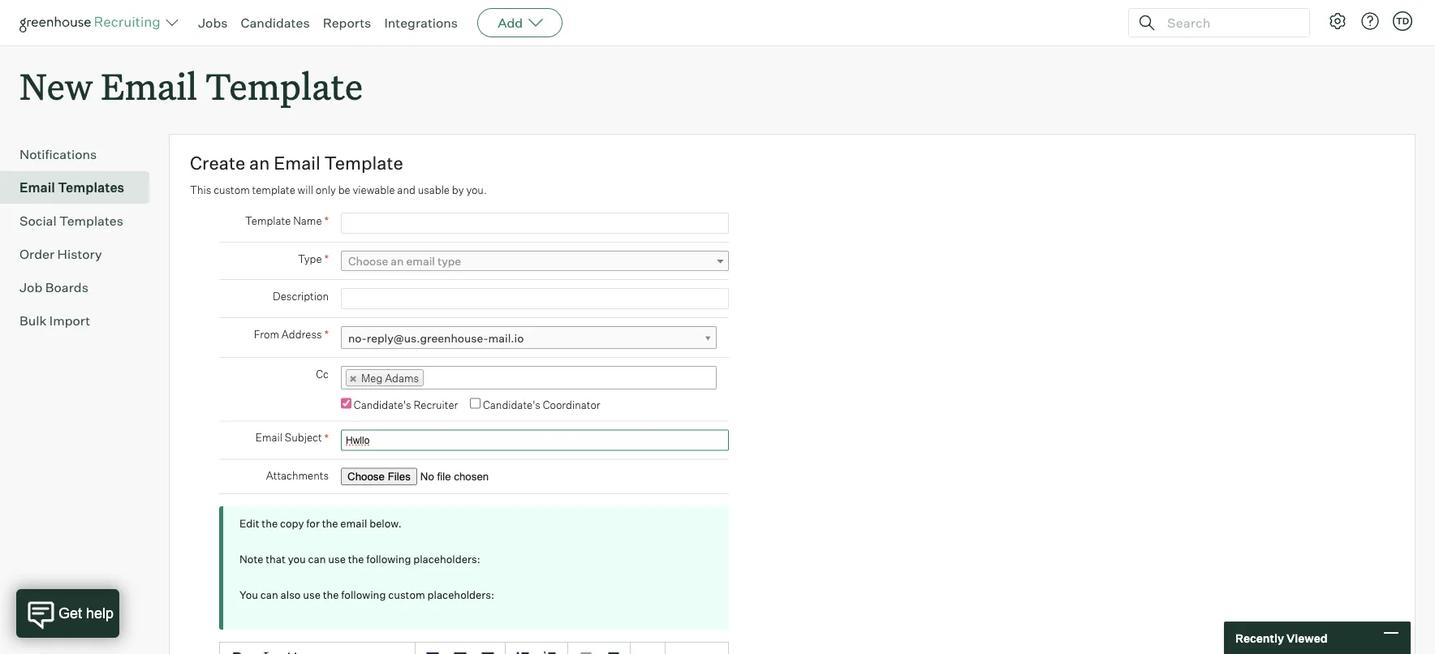 Task type: vqa. For each thing, say whether or not it's contained in the screenshot.
Subject
yes



Task type: locate. For each thing, give the bounding box(es) containing it.
subject
[[285, 431, 322, 444]]

0 vertical spatial following
[[367, 553, 411, 566]]

use
[[328, 553, 346, 566], [303, 589, 321, 602]]

candidate's right candidate's coordinator checkbox
[[483, 398, 541, 411]]

an up template
[[249, 152, 270, 174]]

None file field
[[341, 468, 546, 486]]

can
[[308, 553, 326, 566], [261, 589, 278, 602]]

greenhouse recruiting image
[[19, 13, 166, 32]]

Candidate's Coordinator checkbox
[[470, 398, 481, 409]]

templates inside 'link'
[[58, 180, 124, 196]]

1 vertical spatial use
[[303, 589, 321, 602]]

3 toolbar from the left
[[506, 643, 568, 654]]

1 vertical spatial templates
[[59, 213, 123, 229]]

email templates link
[[19, 178, 143, 197]]

1 vertical spatial an
[[391, 254, 404, 269]]

templates down email templates 'link'
[[59, 213, 123, 229]]

an right choose
[[391, 254, 404, 269]]

Search text field
[[1164, 11, 1295, 35]]

2 candidate's from the left
[[483, 398, 541, 411]]

templates
[[58, 180, 124, 196], [59, 213, 123, 229]]

1 horizontal spatial candidate's
[[483, 398, 541, 411]]

0 vertical spatial templates
[[58, 180, 124, 196]]

templates up social templates link at the left top of page
[[58, 180, 124, 196]]

an for create
[[249, 152, 270, 174]]

template
[[206, 62, 363, 110], [324, 152, 403, 174], [245, 214, 291, 227]]

email left type on the left
[[406, 254, 435, 269]]

placeholders: for you can also use the following custom placeholders:
[[428, 589, 495, 602]]

be
[[338, 184, 351, 197]]

an
[[249, 152, 270, 174], [391, 254, 404, 269]]

*
[[324, 214, 329, 228], [324, 252, 329, 266], [324, 327, 329, 342], [324, 431, 329, 445]]

choose an email type
[[348, 254, 461, 269]]

1 vertical spatial can
[[261, 589, 278, 602]]

recruiter
[[414, 398, 458, 411]]

following down note that you can use the following placeholders: in the bottom of the page
[[341, 589, 386, 602]]

0 vertical spatial an
[[249, 152, 270, 174]]

from
[[254, 328, 279, 341]]

0 vertical spatial custom
[[214, 184, 250, 197]]

edit
[[240, 517, 259, 530]]

order
[[19, 246, 54, 262]]

email
[[406, 254, 435, 269], [341, 517, 367, 530]]

0 vertical spatial placeholders:
[[414, 553, 480, 566]]

0 horizontal spatial an
[[249, 152, 270, 174]]

0 horizontal spatial use
[[303, 589, 321, 602]]

candidate's for candidate's recruiter
[[354, 398, 411, 411]]

candidate's down meg adams
[[354, 398, 411, 411]]

Description text field
[[341, 288, 729, 310]]

coordinator
[[543, 398, 601, 411]]

recently viewed
[[1236, 631, 1328, 645]]

can right you on the bottom of page
[[308, 553, 326, 566]]

0 horizontal spatial custom
[[214, 184, 250, 197]]

custom down note that you can use the following placeholders: in the bottom of the page
[[388, 589, 425, 602]]

* for email subject *
[[324, 431, 329, 445]]

the up you can also use the following custom placeholders:
[[348, 553, 364, 566]]

candidate's coordinator
[[483, 398, 601, 411]]

configure image
[[1328, 11, 1348, 31]]

choose an email type link
[[341, 251, 729, 271]]

type
[[298, 252, 322, 265]]

template
[[252, 184, 295, 197]]

from address *
[[254, 327, 329, 342]]

toolbar
[[220, 643, 416, 654], [416, 643, 506, 654], [506, 643, 568, 654], [568, 643, 631, 654], [631, 643, 666, 654]]

you
[[288, 553, 306, 566]]

notifications
[[19, 146, 97, 163]]

2 * from the top
[[324, 252, 329, 266]]

* right type
[[324, 252, 329, 266]]

bulk
[[19, 313, 47, 329]]

templates for social templates
[[59, 213, 123, 229]]

also
[[281, 589, 301, 602]]

use right also
[[303, 589, 321, 602]]

* right name
[[324, 214, 329, 228]]

templates for email templates
[[58, 180, 124, 196]]

no-reply@us.greenhouse-mail.io link
[[341, 327, 717, 350]]

group
[[220, 643, 728, 654]]

0 vertical spatial use
[[328, 553, 346, 566]]

0 horizontal spatial candidate's
[[354, 398, 411, 411]]

following down below.
[[367, 553, 411, 566]]

that
[[266, 553, 286, 566]]

email inside 'link'
[[19, 180, 55, 196]]

email left below.
[[341, 517, 367, 530]]

adams
[[385, 372, 419, 385]]

1 horizontal spatial email
[[406, 254, 435, 269]]

1 horizontal spatial custom
[[388, 589, 425, 602]]

1 toolbar from the left
[[220, 643, 416, 654]]

order history
[[19, 246, 102, 262]]

1 horizontal spatial can
[[308, 553, 326, 566]]

use down edit the copy for the email below.
[[328, 553, 346, 566]]

* right address
[[324, 327, 329, 342]]

integrations link
[[384, 15, 458, 31]]

candidate's for candidate's coordinator
[[483, 398, 541, 411]]

td button
[[1393, 11, 1413, 31]]

1 vertical spatial placeholders:
[[428, 589, 495, 602]]

* for from address *
[[324, 327, 329, 342]]

2 vertical spatial template
[[245, 214, 291, 227]]

None text field
[[424, 368, 440, 388]]

create
[[190, 152, 246, 174]]

can right the you in the bottom of the page
[[261, 589, 278, 602]]

note
[[240, 553, 263, 566]]

1 horizontal spatial an
[[391, 254, 404, 269]]

4 * from the top
[[324, 431, 329, 445]]

the
[[262, 517, 278, 530], [322, 517, 338, 530], [348, 553, 364, 566], [323, 589, 339, 602]]

1 horizontal spatial use
[[328, 553, 346, 566]]

type *
[[298, 252, 329, 266]]

edit the copy for the email below.
[[240, 517, 402, 530]]

placeholders:
[[414, 553, 480, 566], [428, 589, 495, 602]]

1 * from the top
[[324, 214, 329, 228]]

candidates
[[241, 15, 310, 31]]

* for template name *
[[324, 214, 329, 228]]

will
[[298, 184, 313, 197]]

template inside template name *
[[245, 214, 291, 227]]

history
[[57, 246, 102, 262]]

custom
[[214, 184, 250, 197], [388, 589, 425, 602]]

reports
[[323, 15, 371, 31]]

job boards
[[19, 279, 88, 296]]

copy
[[280, 517, 304, 530]]

3 * from the top
[[324, 327, 329, 342]]

social templates link
[[19, 211, 143, 231]]

1 vertical spatial following
[[341, 589, 386, 602]]

type
[[438, 254, 461, 269]]

following
[[367, 553, 411, 566], [341, 589, 386, 602]]

* right subject on the bottom left
[[324, 431, 329, 445]]

template down template
[[245, 214, 291, 227]]

email templates
[[19, 180, 124, 196]]

1 candidate's from the left
[[354, 398, 411, 411]]

add button
[[478, 8, 563, 37]]

below.
[[370, 517, 402, 530]]

viewed
[[1287, 631, 1328, 645]]

template up the viewable
[[324, 152, 403, 174]]

reply@us.greenhouse-
[[367, 331, 488, 346]]

attachments
[[266, 470, 329, 483]]

jobs
[[198, 15, 228, 31]]

email
[[101, 62, 197, 110], [274, 152, 321, 174], [19, 180, 55, 196], [256, 431, 283, 444]]

0 horizontal spatial email
[[341, 517, 367, 530]]

candidate's
[[354, 398, 411, 411], [483, 398, 541, 411]]

notifications link
[[19, 145, 143, 164]]

reports link
[[323, 15, 371, 31]]

1 vertical spatial email
[[341, 517, 367, 530]]

template down candidates link
[[206, 62, 363, 110]]

custom down create
[[214, 184, 250, 197]]



Task type: describe. For each thing, give the bounding box(es) containing it.
0 vertical spatial email
[[406, 254, 435, 269]]

0 vertical spatial can
[[308, 553, 326, 566]]

0 horizontal spatial can
[[261, 589, 278, 602]]

mail.io
[[488, 331, 524, 346]]

create an email template
[[190, 152, 403, 174]]

address
[[282, 328, 322, 341]]

candidate's recruiter
[[354, 398, 458, 411]]

no-
[[348, 331, 367, 346]]

td
[[1397, 15, 1410, 26]]

0 vertical spatial template
[[206, 62, 363, 110]]

you can also use the following custom placeholders:
[[240, 589, 495, 602]]

4 toolbar from the left
[[568, 643, 631, 654]]

1 vertical spatial custom
[[388, 589, 425, 602]]

email inside the email subject *
[[256, 431, 283, 444]]

description
[[273, 290, 329, 303]]

5 toolbar from the left
[[631, 643, 666, 654]]

recently
[[1236, 631, 1285, 645]]

social
[[19, 213, 57, 229]]

order history link
[[19, 245, 143, 264]]

for
[[306, 517, 320, 530]]

cc
[[316, 368, 329, 381]]

job
[[19, 279, 42, 296]]

candidates link
[[241, 15, 310, 31]]

only
[[316, 184, 336, 197]]

by
[[452, 184, 464, 197]]

job boards link
[[19, 278, 143, 297]]

template name *
[[245, 214, 329, 228]]

choose
[[348, 254, 388, 269]]

this
[[190, 184, 211, 197]]

jobs link
[[198, 15, 228, 31]]

no-reply@us.greenhouse-mail.io
[[348, 331, 524, 346]]

new email template
[[19, 62, 363, 110]]

add
[[498, 15, 523, 31]]

meg
[[361, 372, 383, 385]]

1 vertical spatial template
[[324, 152, 403, 174]]

name
[[293, 214, 322, 227]]

Candidate's Recruiter checkbox
[[341, 398, 352, 409]]

an for choose
[[391, 254, 404, 269]]

placeholders: for note that you can use the following placeholders:
[[414, 553, 480, 566]]

boards
[[45, 279, 88, 296]]

the right edit
[[262, 517, 278, 530]]

the right also
[[323, 589, 339, 602]]

this custom template will only be viewable and usable by you.
[[190, 184, 487, 197]]

and
[[397, 184, 416, 197]]

bulk import link
[[19, 311, 143, 331]]

bulk import
[[19, 313, 90, 329]]

you
[[240, 589, 258, 602]]

new
[[19, 62, 93, 110]]

email subject *
[[256, 431, 329, 445]]

td button
[[1390, 8, 1416, 34]]

you.
[[466, 184, 487, 197]]

2 toolbar from the left
[[416, 643, 506, 654]]

usable
[[418, 184, 450, 197]]

import
[[49, 313, 90, 329]]

viewable
[[353, 184, 395, 197]]

integrations
[[384, 15, 458, 31]]

Template Name text field
[[341, 213, 729, 234]]

the right for
[[322, 517, 338, 530]]

social templates
[[19, 213, 123, 229]]

Email Subject text field
[[341, 430, 729, 451]]

note that you can use the following placeholders:
[[240, 553, 480, 566]]

meg adams
[[361, 372, 419, 385]]



